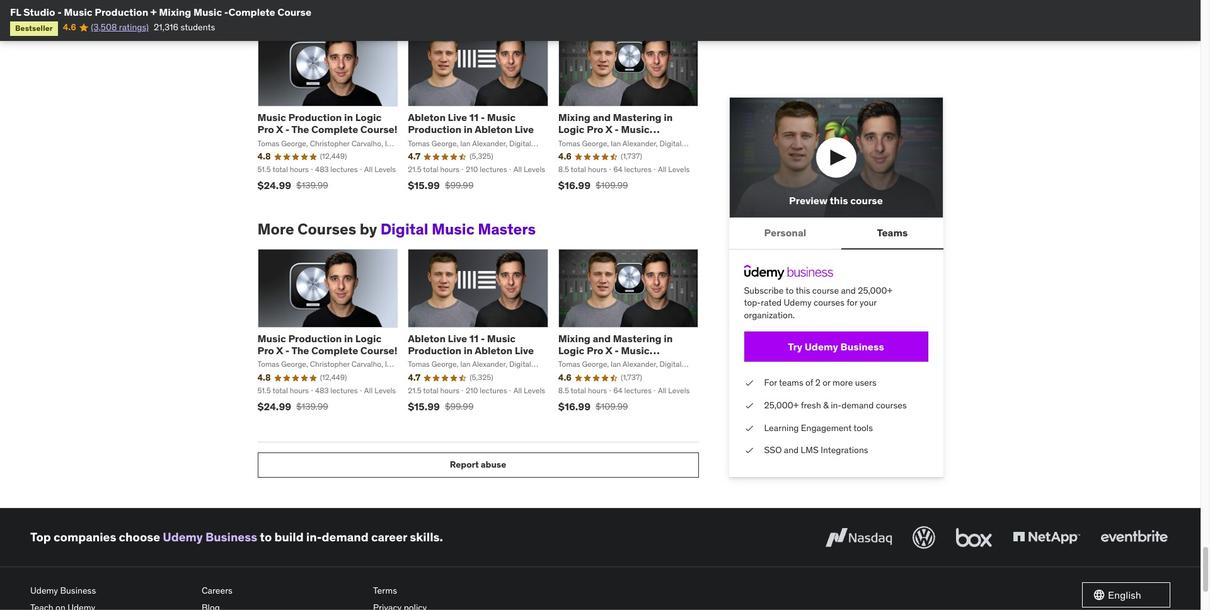 Task type: locate. For each thing, give the bounding box(es) containing it.
0 vertical spatial mixing and mastering in logic pro x - music production guide link
[[558, 111, 673, 148]]

2 guide from the top
[[614, 356, 642, 369]]

+
[[151, 6, 157, 18]]

xsmall image left fresh
[[744, 400, 754, 412]]

1 vertical spatial demand
[[322, 530, 369, 545]]

1 horizontal spatial courses
[[876, 400, 907, 411]]

2 $16.99 $109.99 from the top
[[558, 400, 628, 413]]

1 (5,325) from the top
[[470, 152, 493, 161]]

1 $24.99 from the top
[[257, 179, 291, 192]]

courses down users
[[876, 400, 907, 411]]

1 vertical spatial $24.99 $139.99
[[257, 400, 328, 413]]

1 vertical spatial (1,737)
[[621, 373, 642, 382]]

$15.99
[[408, 179, 440, 192], [408, 400, 440, 413]]

business up careers
[[205, 530, 257, 545]]

11
[[469, 111, 478, 124], [469, 332, 478, 345]]

live
[[448, 111, 467, 124], [515, 123, 534, 136], [448, 332, 467, 345], [515, 344, 534, 357]]

210 for second ableton live 11 - music production in ableton live link from the bottom of the page
[[466, 165, 478, 174]]

1 horizontal spatial course
[[850, 194, 883, 207]]

lectures for second ableton live 11 - music production in ableton live link from the bottom of the page
[[480, 165, 507, 174]]

1 vertical spatial guide
[[614, 356, 642, 369]]

483 lectures for 1st ableton live 11 - music production in ableton live link from the bottom
[[315, 386, 358, 395]]

to
[[786, 285, 794, 296], [260, 530, 272, 545]]

learning
[[764, 422, 799, 433]]

1 vertical spatial $109.99
[[596, 401, 628, 412]]

1 11 from the top
[[469, 111, 478, 124]]

2 music production in logic pro x - the complete course! link from the top
[[257, 332, 397, 357]]

$15.99 $99.99 up report
[[408, 400, 474, 413]]

0 vertical spatial ableton live 11 - music production in ableton live tomas george, ian alexander, digital music masters
[[408, 111, 534, 158]]

course
[[850, 194, 883, 207], [812, 285, 839, 296]]

this right preview
[[830, 194, 848, 207]]

course inside button
[[850, 194, 883, 207]]

1 210 lectures from the top
[[466, 165, 507, 174]]

51.5 total hours for music production in logic pro x - the complete course! link associated with second ableton live 11 - music production in ableton live link from the bottom of the page
[[257, 165, 309, 174]]

1 $109.99 from the top
[[596, 180, 628, 191]]

1 64 from the top
[[613, 165, 622, 174]]

teams
[[877, 226, 908, 239]]

(1,737) for second ableton live 11 - music production in ableton live link from the bottom of the page
[[621, 152, 642, 161]]

2 8.5 total hours from the top
[[558, 386, 607, 395]]

2 ableton live 11 - music production in ableton live link from the top
[[408, 332, 534, 357]]

0 vertical spatial 4.8
[[257, 151, 271, 162]]

2 xsmall image from the top
[[744, 422, 754, 434]]

0 vertical spatial udemy business link
[[163, 530, 257, 545]]

1 vertical spatial tomas george, ian alexander, digital music masters
[[558, 359, 682, 380]]

0 vertical spatial 64 lectures
[[613, 165, 652, 174]]

4.6 for music production in logic pro x - the complete course! link for 1st ableton live 11 - music production in ableton live link from the bottom
[[558, 372, 572, 383]]

logic
[[355, 111, 382, 124], [558, 123, 584, 136], [355, 332, 382, 345], [558, 344, 584, 357]]

1 the from the top
[[291, 123, 309, 136]]

2 51.5 total hours from the top
[[257, 386, 309, 395]]

careers link
[[202, 582, 363, 600]]

demand
[[842, 400, 874, 411], [322, 530, 369, 545]]

0 vertical spatial business
[[840, 340, 884, 353]]

demand left career
[[322, 530, 369, 545]]

all
[[364, 165, 373, 174], [513, 165, 522, 174], [658, 165, 666, 174], [364, 386, 373, 395], [513, 386, 522, 395], [658, 386, 666, 395]]

1 music production in logic pro x - the complete course! tomas george, christopher carvalho, ian alexander, digital music masters from the top
[[257, 111, 397, 158]]

tab list
[[729, 218, 943, 249]]

all levels for music production in logic pro x - the complete course! link for 1st ableton live 11 - music production in ableton live link from the bottom
[[364, 386, 396, 395]]

0 horizontal spatial this
[[796, 285, 810, 296]]

to left build
[[260, 530, 272, 545]]

1 horizontal spatial to
[[786, 285, 794, 296]]

5325 reviews element
[[470, 152, 493, 162], [470, 373, 493, 383]]

1 horizontal spatial this
[[830, 194, 848, 207]]

1 vertical spatial 64
[[613, 386, 622, 395]]

0 vertical spatial 12449 reviews element
[[320, 152, 347, 162]]

complete for music production in logic pro x - the complete course! link for 1st ableton live 11 - music production in ableton live link from the bottom
[[311, 344, 358, 357]]

2 $24.99 $139.99 from the top
[[257, 400, 328, 413]]

top companies choose udemy business to build in-demand career skills.
[[30, 530, 443, 545]]

xsmall image left the for
[[744, 377, 754, 389]]

tomas
[[257, 138, 279, 148], [408, 138, 430, 148], [558, 138, 580, 148], [257, 359, 279, 369], [408, 359, 430, 369], [558, 359, 580, 369]]

8.5 total hours for 1737 reviews element associated with second ableton live 11 - music production in ableton live link from the bottom of the page
[[558, 165, 607, 174]]

0 vertical spatial demand
[[842, 400, 874, 411]]

2 1737 reviews element from the top
[[621, 373, 642, 383]]

64
[[613, 165, 622, 174], [613, 386, 622, 395]]

2 $15.99 $99.99 from the top
[[408, 400, 474, 413]]

levels for second ableton live 11 - music production in ableton live link from the bottom of the page
[[524, 165, 545, 174]]

1 51.5 from the top
[[257, 165, 271, 174]]

carvalho, for music production in logic pro x - the complete course! link for 1st ableton live 11 - music production in ableton live link from the bottom
[[351, 359, 383, 369]]

1 1737 reviews element from the top
[[621, 152, 642, 162]]

210 for 1st ableton live 11 - music production in ableton live link from the bottom
[[466, 386, 478, 395]]

1 vertical spatial the
[[291, 344, 309, 357]]

21.5
[[408, 165, 421, 174], [408, 386, 421, 395]]

1 carvalho, from the top
[[351, 138, 383, 148]]

sso and lms integrations
[[764, 444, 868, 456]]

in
[[344, 111, 353, 124], [664, 111, 673, 124], [464, 123, 473, 136], [344, 332, 353, 345], [664, 332, 673, 345], [464, 344, 473, 357]]

12449 reviews element
[[320, 152, 347, 162], [320, 373, 347, 383]]

1 $99.99 from the top
[[445, 180, 474, 191]]

483 lectures
[[315, 165, 358, 174], [315, 386, 358, 395]]

0 vertical spatial $16.99
[[558, 179, 591, 192]]

2 tomas george, ian alexander, digital music masters from the top
[[558, 359, 682, 380]]

2 (5,325) from the top
[[470, 373, 493, 382]]

1 (1,737) from the top
[[621, 152, 642, 161]]

business up users
[[840, 340, 884, 353]]

0 vertical spatial $15.99
[[408, 179, 440, 192]]

$16.99 $109.99 for second ableton live 11 - music production in ableton live link from the bottom of the page
[[558, 179, 628, 192]]

1 vertical spatial 210 lectures
[[466, 386, 507, 395]]

$24.99 $139.99 for 12449 reviews element for music production in logic pro x - the complete course! link associated with second ableton live 11 - music production in ableton live link from the bottom of the page
[[257, 179, 328, 192]]

$99.99 for 1st ableton live 11 - music production in ableton live link from the bottom
[[445, 401, 474, 412]]

2 $139.99 from the top
[[296, 401, 328, 412]]

in- right "&" on the bottom right of page
[[831, 400, 842, 411]]

1 vertical spatial this
[[796, 285, 810, 296]]

xsmall image
[[744, 377, 754, 389], [744, 444, 754, 457]]

mixing and mastering in logic pro x - music production guide
[[558, 111, 673, 148], [558, 332, 673, 369]]

1 mixing and mastering in logic pro x - music production guide link from the top
[[558, 111, 673, 148]]

2 course! from the top
[[360, 344, 397, 357]]

christopher
[[310, 138, 350, 148], [310, 359, 350, 369]]

1 vertical spatial 483 lectures
[[315, 386, 358, 395]]

xsmall image left learning
[[744, 422, 754, 434]]

business down companies
[[60, 585, 96, 596]]

course down udemy business image
[[812, 285, 839, 296]]

0 vertical spatial music production in logic pro x - the complete course! tomas george, christopher carvalho, ian alexander, digital music masters
[[257, 111, 397, 158]]

1 vertical spatial xsmall image
[[744, 444, 754, 457]]

mastering for 1737 reviews element associated with second ableton live 11 - music production in ableton live link from the bottom of the page
[[613, 111, 662, 124]]

1 guide from the top
[[614, 135, 642, 148]]

1 vertical spatial xsmall image
[[744, 422, 754, 434]]

2 vertical spatial business
[[60, 585, 96, 596]]

mixing and mastering in logic pro x - music production guide link for 1737 reviews element for 1st ableton live 11 - music production in ableton live link from the bottom
[[558, 332, 673, 369]]

teams
[[779, 377, 803, 388]]

course!
[[360, 123, 397, 136], [360, 344, 397, 357]]

the for 12449 reviews element corresponding to music production in logic pro x - the complete course! link for 1st ableton live 11 - music production in ableton live link from the bottom
[[291, 344, 309, 357]]

preview this course
[[789, 194, 883, 207]]

guide
[[614, 135, 642, 148], [614, 356, 642, 369]]

21,316 students
[[154, 22, 215, 33]]

2 the from the top
[[291, 344, 309, 357]]

0 vertical spatial carvalho,
[[351, 138, 383, 148]]

personal
[[764, 226, 806, 239]]

1 xsmall image from the top
[[744, 400, 754, 412]]

1 xsmall image from the top
[[744, 377, 754, 389]]

production
[[95, 6, 148, 18], [288, 111, 342, 124], [408, 123, 461, 136], [558, 135, 612, 148], [288, 332, 342, 345], [408, 344, 461, 357], [558, 356, 612, 369]]

2 mixing and mastering in logic pro x - music production guide link from the top
[[558, 332, 673, 369]]

george,
[[281, 138, 308, 148], [432, 138, 458, 148], [582, 138, 609, 148], [281, 359, 308, 369], [432, 359, 458, 369], [582, 359, 609, 369]]

1 vertical spatial course
[[812, 285, 839, 296]]

1 483 lectures from the top
[[315, 165, 358, 174]]

1737 reviews element
[[621, 152, 642, 162], [621, 373, 642, 383]]

2 64 from the top
[[613, 386, 622, 395]]

0 vertical spatial 483 lectures
[[315, 165, 358, 174]]

x
[[276, 123, 283, 136], [605, 123, 612, 136], [276, 344, 283, 357], [605, 344, 612, 357]]

xsmall image
[[744, 400, 754, 412], [744, 422, 754, 434]]

all levels
[[364, 165, 396, 174], [513, 165, 545, 174], [658, 165, 690, 174], [364, 386, 396, 395], [513, 386, 545, 395], [658, 386, 690, 395]]

2 $99.99 from the top
[[445, 401, 474, 412]]

483 lectures for second ableton live 11 - music production in ableton live link from the bottom of the page
[[315, 165, 358, 174]]

top
[[30, 530, 51, 545]]

$24.99 $139.99
[[257, 179, 328, 192], [257, 400, 328, 413]]

$24.99
[[257, 179, 291, 192], [257, 400, 291, 413]]

this down udemy business image
[[796, 285, 810, 296]]

$99.99 for second ableton live 11 - music production in ableton live link from the bottom of the page
[[445, 180, 474, 191]]

12449 reviews element for music production in logic pro x - the complete course! link for 1st ableton live 11 - music production in ableton live link from the bottom
[[320, 373, 347, 383]]

2 51.5 from the top
[[257, 386, 271, 395]]

0 vertical spatial courses
[[814, 297, 845, 308]]

xsmall image left sso
[[744, 444, 754, 457]]

1 vertical spatial in-
[[306, 530, 322, 545]]

courses
[[297, 219, 356, 239]]

all levels for music production in logic pro x - the complete course! link associated with second ableton live 11 - music production in ableton live link from the bottom of the page
[[364, 165, 396, 174]]

1 vertical spatial 21.5
[[408, 386, 421, 395]]

ableton live 11 - music production in ableton live tomas george, ian alexander, digital music masters for second ableton live 11 - music production in ableton live link from the bottom of the page
[[408, 111, 534, 158]]

0 vertical spatial $24.99 $139.99
[[257, 179, 328, 192]]

mixing
[[159, 6, 191, 18], [558, 111, 590, 124], [558, 332, 590, 345]]

1 $15.99 from the top
[[408, 179, 440, 192]]

0 vertical spatial 4.7
[[408, 151, 420, 162]]

0 vertical spatial guide
[[614, 135, 642, 148]]

2 ableton live 11 - music production in ableton live tomas george, ian alexander, digital music masters from the top
[[408, 332, 534, 380]]

5325 reviews element for second ableton live 11 - music production in ableton live link from the bottom of the page
[[470, 152, 493, 162]]

2 210 from the top
[[466, 386, 478, 395]]

small image
[[1093, 589, 1105, 601]]

1 4.8 from the top
[[257, 151, 271, 162]]

2 (1,737) from the top
[[621, 373, 642, 382]]

udemy
[[784, 297, 812, 308], [805, 340, 838, 353], [163, 530, 203, 545], [30, 585, 58, 596]]

$16.99 $109.99 for 1st ableton live 11 - music production in ableton live link from the bottom
[[558, 400, 628, 413]]

2 mixing and mastering in logic pro x - music production guide from the top
[[558, 332, 673, 369]]

0 vertical spatial $99.99
[[445, 180, 474, 191]]

udemy inside subscribe to this course and 25,000+ top‑rated udemy courses for your organization.
[[784, 297, 812, 308]]

hours for music production in logic pro x - the complete course! link for 1st ableton live 11 - music production in ableton live link from the bottom
[[290, 386, 309, 395]]

$99.99 up digital music masters link
[[445, 180, 474, 191]]

1 vertical spatial $15.99 $99.99
[[408, 400, 474, 413]]

2 5325 reviews element from the top
[[470, 373, 493, 383]]

0 vertical spatial course!
[[360, 123, 397, 136]]

mixing and mastering in logic pro x - music production guide for 1st ableton live 11 - music production in ableton live link from the bottom
[[558, 332, 673, 369]]

hours
[[290, 165, 309, 174], [440, 165, 459, 174], [588, 165, 607, 174], [290, 386, 309, 395], [440, 386, 459, 395], [588, 386, 607, 395]]

2 210 lectures from the top
[[466, 386, 507, 395]]

0 vertical spatial 4.6
[[63, 22, 76, 33]]

ian
[[385, 138, 395, 148], [460, 138, 471, 148], [611, 138, 621, 148], [385, 359, 395, 369], [460, 359, 471, 369], [611, 359, 621, 369]]

1 vertical spatial 4.7
[[408, 372, 420, 383]]

0 vertical spatial ableton live 11 - music production in ableton live link
[[408, 111, 534, 136]]

1 vertical spatial mixing and mastering in logic pro x - music production guide
[[558, 332, 673, 369]]

0 horizontal spatial course
[[812, 285, 839, 296]]

51.5 for music production in logic pro x - the complete course! link for 1st ableton live 11 - music production in ableton live link from the bottom
[[257, 386, 271, 395]]

1 mastering from the top
[[613, 111, 662, 124]]

this inside subscribe to this course and 25,000+ top‑rated udemy courses for your organization.
[[796, 285, 810, 296]]

0 vertical spatial xsmall image
[[744, 400, 754, 412]]

1 vertical spatial 25,000+
[[764, 400, 799, 411]]

fl
[[10, 6, 21, 18]]

udemy business link up careers
[[163, 530, 257, 545]]

4.7 for second ableton live 11 - music production in ableton live link from the bottom of the page
[[408, 151, 420, 162]]

1 51.5 total hours from the top
[[257, 165, 309, 174]]

the
[[291, 123, 309, 136], [291, 344, 309, 357]]

music production in logic pro x - the complete course! link
[[257, 111, 397, 136], [257, 332, 397, 357]]

udemy right choose on the left
[[163, 530, 203, 545]]

to down udemy business image
[[786, 285, 794, 296]]

ableton live 11 - music production in ableton live link
[[408, 111, 534, 136], [408, 332, 534, 357]]

2 $109.99 from the top
[[596, 401, 628, 412]]

$24.99 for music production in logic pro x - the complete course! link associated with second ableton live 11 - music production in ableton live link from the bottom of the page
[[257, 179, 291, 192]]

all levels for second ableton live 11 - music production in ableton live link from the bottom of the page
[[513, 165, 545, 174]]

organization.
[[744, 309, 795, 321]]

0 vertical spatial this
[[830, 194, 848, 207]]

2 11 from the top
[[469, 332, 478, 345]]

51.5 total hours for music production in logic pro x - the complete course! link for 1st ableton live 11 - music production in ableton live link from the bottom
[[257, 386, 309, 395]]

2 vertical spatial mixing
[[558, 332, 590, 345]]

1 vertical spatial christopher
[[310, 359, 350, 369]]

(5,325) for 1st ableton live 11 - music production in ableton live link from the bottom
[[470, 373, 493, 382]]

2 4.7 from the top
[[408, 372, 420, 383]]

25,000+ fresh & in-demand courses
[[764, 400, 907, 411]]

(5,325) for second ableton live 11 - music production in ableton live link from the bottom of the page
[[470, 152, 493, 161]]

preview this course button
[[729, 97, 943, 218]]

(3,508
[[91, 22, 117, 33]]

0 vertical spatial 5325 reviews element
[[470, 152, 493, 162]]

english button
[[1082, 582, 1170, 607]]

1 music production in logic pro x - the complete course! link from the top
[[257, 111, 397, 136]]

1 12449 reviews element from the top
[[320, 152, 347, 162]]

1 vertical spatial 4.6
[[558, 151, 572, 162]]

1 vertical spatial $15.99
[[408, 400, 440, 413]]

mixing and mastering in logic pro x - music production guide link for 1737 reviews element associated with second ableton live 11 - music production in ableton live link from the bottom of the page
[[558, 111, 673, 148]]

masters
[[340, 149, 367, 158], [430, 149, 457, 158], [580, 149, 607, 158], [478, 219, 536, 239], [340, 370, 367, 380], [430, 370, 457, 380], [580, 370, 607, 380]]

2 carvalho, from the top
[[351, 359, 383, 369]]

to inside subscribe to this course and 25,000+ top‑rated udemy courses for your organization.
[[786, 285, 794, 296]]

2 (12,449) from the top
[[320, 373, 347, 382]]

tab list containing personal
[[729, 218, 943, 249]]

$109.99
[[596, 180, 628, 191], [596, 401, 628, 412]]

mixing for music production in logic pro x - the complete course! link associated with second ableton live 11 - music production in ableton live link from the bottom of the page
[[558, 111, 590, 124]]

$15.99 for 1st ableton live 11 - music production in ableton live link from the bottom
[[408, 400, 440, 413]]

4.6
[[63, 22, 76, 33], [558, 151, 572, 162], [558, 372, 572, 383]]

$15.99 $99.99
[[408, 179, 474, 192], [408, 400, 474, 413]]

1 vertical spatial 1737 reviews element
[[621, 373, 642, 383]]

1 vertical spatial 64 lectures
[[613, 386, 652, 395]]

1 4.7 from the top
[[408, 151, 420, 162]]

0 horizontal spatial demand
[[322, 530, 369, 545]]

1 vertical spatial course!
[[360, 344, 397, 357]]

1 $139.99 from the top
[[296, 180, 328, 191]]

0 vertical spatial $15.99 $99.99
[[408, 179, 474, 192]]

more
[[833, 377, 853, 388]]

$15.99 $99.99 up digital music masters link
[[408, 179, 474, 192]]

report
[[450, 459, 479, 470]]

udemy up organization.
[[784, 297, 812, 308]]

hours for music production in logic pro x - the complete course! link associated with second ableton live 11 - music production in ableton live link from the bottom of the page
[[290, 165, 309, 174]]

2 21.5 total hours from the top
[[408, 386, 459, 395]]

1 vertical spatial 483
[[315, 386, 329, 395]]

51.5 total hours
[[257, 165, 309, 174], [257, 386, 309, 395]]

0 vertical spatial mixing and mastering in logic pro x - music production guide
[[558, 111, 673, 148]]

1 vertical spatial 210
[[466, 386, 478, 395]]

64 for 1737 reviews element associated with second ableton live 11 - music production in ableton live link from the bottom of the page
[[613, 165, 622, 174]]

1 vertical spatial 8.5
[[558, 386, 569, 395]]

music production in logic pro x - the complete course! tomas george, christopher carvalho, ian alexander, digital music masters for 12449 reviews element for music production in logic pro x - the complete course! link associated with second ableton live 11 - music production in ableton live link from the bottom of the page
[[257, 111, 397, 158]]

2 12449 reviews element from the top
[[320, 373, 347, 383]]

course up teams
[[850, 194, 883, 207]]

1 483 from the top
[[315, 165, 329, 174]]

1 $16.99 $109.99 from the top
[[558, 179, 628, 192]]

in-
[[831, 400, 842, 411], [306, 530, 322, 545]]

mixing and mastering in logic pro x - music production guide for second ableton live 11 - music production in ableton live link from the bottom of the page
[[558, 111, 673, 148]]

1 vertical spatial business
[[205, 530, 257, 545]]

mastering
[[613, 111, 662, 124], [613, 332, 662, 345]]

try
[[788, 340, 802, 353]]

alexander,
[[472, 138, 507, 148], [623, 138, 658, 148], [257, 149, 293, 158], [472, 359, 507, 369], [623, 359, 658, 369], [257, 370, 293, 380]]

210 lectures for second ableton live 11 - music production in ableton live link from the bottom of the page
[[466, 165, 507, 174]]

1 $24.99 $139.99 from the top
[[257, 179, 328, 192]]

lectures
[[330, 165, 358, 174], [480, 165, 507, 174], [624, 165, 652, 174], [330, 386, 358, 395], [480, 386, 507, 395], [624, 386, 652, 395]]

0 vertical spatial 51.5
[[257, 165, 271, 174]]

25,000+ up learning
[[764, 400, 799, 411]]

udemy business link down companies
[[30, 582, 192, 600]]

2 483 from the top
[[315, 386, 329, 395]]

1 vertical spatial (5,325)
[[470, 373, 493, 382]]

0 vertical spatial (1,737)
[[621, 152, 642, 161]]

1 vertical spatial music production in logic pro x - the complete course! link
[[257, 332, 397, 357]]

mixing for music production in logic pro x - the complete course! link for 1st ableton live 11 - music production in ableton live link from the bottom
[[558, 332, 590, 345]]

xsmall image for sso
[[744, 444, 754, 457]]

2 483 lectures from the top
[[315, 386, 358, 395]]

0 vertical spatial 21.5 total hours
[[408, 165, 459, 174]]

64 lectures
[[613, 165, 652, 174], [613, 386, 652, 395]]

1 vertical spatial $99.99
[[445, 401, 474, 412]]

1 ableton live 11 - music production in ableton live tomas george, ian alexander, digital music masters from the top
[[408, 111, 534, 158]]

music
[[64, 6, 92, 18], [193, 6, 222, 18], [257, 111, 286, 124], [487, 111, 516, 124], [621, 123, 650, 136], [318, 149, 338, 158], [408, 149, 428, 158], [558, 149, 578, 158], [432, 219, 475, 239], [257, 332, 286, 345], [487, 332, 516, 345], [621, 344, 650, 357], [318, 370, 338, 380], [408, 370, 428, 380], [558, 370, 578, 380]]

1 vertical spatial 5325 reviews element
[[470, 373, 493, 383]]

0 vertical spatial $16.99 $109.99
[[558, 179, 628, 192]]

1 vertical spatial ableton live 11 - music production in ableton live link
[[408, 332, 534, 357]]

0 vertical spatial music production in logic pro x - the complete course! link
[[257, 111, 397, 136]]

0 vertical spatial 483
[[315, 165, 329, 174]]

0 vertical spatial 51.5 total hours
[[257, 165, 309, 174]]

complete for music production in logic pro x - the complete course! link associated with second ableton live 11 - music production in ableton live link from the bottom of the page
[[311, 123, 358, 136]]

0 vertical spatial 21.5
[[408, 165, 421, 174]]

report abuse
[[450, 459, 506, 470]]

$24.99 for music production in logic pro x - the complete course! link for 1st ableton live 11 - music production in ableton live link from the bottom
[[257, 400, 291, 413]]

1 vertical spatial 51.5 total hours
[[257, 386, 309, 395]]

0 vertical spatial 8.5 total hours
[[558, 165, 607, 174]]

1 5325 reviews element from the top
[[470, 152, 493, 162]]

51.5
[[257, 165, 271, 174], [257, 386, 271, 395]]

0 horizontal spatial 25,000+
[[764, 400, 799, 411]]

2 $15.99 from the top
[[408, 400, 440, 413]]

integrations
[[821, 444, 868, 456]]

1 21.5 total hours from the top
[[408, 165, 459, 174]]

0 vertical spatial 1737 reviews element
[[621, 152, 642, 162]]

course! for music production in logic pro x - the complete course! link associated with second ableton live 11 - music production in ableton live link from the bottom of the page
[[360, 123, 397, 136]]

netapp image
[[1010, 524, 1083, 551]]

2 christopher from the top
[[310, 359, 350, 369]]

1 vertical spatial carvalho,
[[351, 359, 383, 369]]

0 vertical spatial mixing
[[159, 6, 191, 18]]

demand up tools
[[842, 400, 874, 411]]

1 vertical spatial complete
[[311, 123, 358, 136]]

1 christopher from the top
[[310, 138, 350, 148]]

$24.99 $139.99 for 12449 reviews element corresponding to music production in logic pro x - the complete course! link for 1st ableton live 11 - music production in ableton live link from the bottom
[[257, 400, 328, 413]]

$139.99 for music production in logic pro x - the complete course! link for 1st ableton live 11 - music production in ableton live link from the bottom
[[296, 401, 328, 412]]

2 $24.99 from the top
[[257, 400, 291, 413]]

2 4.8 from the top
[[257, 372, 271, 383]]

1 course! from the top
[[360, 123, 397, 136]]

terms link
[[373, 582, 534, 600]]

0 vertical spatial course
[[850, 194, 883, 207]]

0 vertical spatial the
[[291, 123, 309, 136]]

1 $16.99 from the top
[[558, 179, 591, 192]]

1 vertical spatial 12449 reviews element
[[320, 373, 347, 383]]

courses left for
[[814, 297, 845, 308]]

1 vertical spatial 51.5
[[257, 386, 271, 395]]

21.5 total hours
[[408, 165, 459, 174], [408, 386, 459, 395]]

4.7
[[408, 151, 420, 162], [408, 372, 420, 383]]

0 vertical spatial $24.99
[[257, 179, 291, 192]]

2 music production in logic pro x - the complete course! tomas george, christopher carvalho, ian alexander, digital music masters from the top
[[257, 332, 397, 380]]

complete
[[228, 6, 275, 18], [311, 123, 358, 136], [311, 344, 358, 357]]

2 mastering from the top
[[613, 332, 662, 345]]

0 vertical spatial 64
[[613, 165, 622, 174]]

0 vertical spatial christopher
[[310, 138, 350, 148]]

for
[[764, 377, 777, 388]]

1737 reviews element for second ableton live 11 - music production in ableton live link from the bottom of the page
[[621, 152, 642, 162]]

studio
[[23, 6, 55, 18]]

2 $16.99 from the top
[[558, 400, 591, 413]]

$99.99 up report
[[445, 401, 474, 412]]

1 vertical spatial mixing
[[558, 111, 590, 124]]

1 vertical spatial 11
[[469, 332, 478, 345]]

2 xsmall image from the top
[[744, 444, 754, 457]]

210 lectures
[[466, 165, 507, 174], [466, 386, 507, 395]]

$99.99
[[445, 180, 474, 191], [445, 401, 474, 412]]

1 vertical spatial $16.99 $109.99
[[558, 400, 628, 413]]

483
[[315, 165, 329, 174], [315, 386, 329, 395]]

tomas george, ian alexander, digital music masters for second ableton live 11 - music production in ableton live link from the bottom of the page
[[558, 138, 682, 158]]

course inside subscribe to this course and 25,000+ top‑rated udemy courses for your organization.
[[812, 285, 839, 296]]

course! for music production in logic pro x - the complete course! link for 1st ableton live 11 - music production in ableton live link from the bottom
[[360, 344, 397, 357]]

1 tomas george, ian alexander, digital music masters from the top
[[558, 138, 682, 158]]

25,000+ up your
[[858, 285, 892, 296]]

51.5 for music production in logic pro x - the complete course! link associated with second ableton live 11 - music production in ableton live link from the bottom of the page
[[257, 165, 271, 174]]

1 horizontal spatial business
[[205, 530, 257, 545]]

1 mixing and mastering in logic pro x - music production guide from the top
[[558, 111, 673, 148]]

in- right build
[[306, 530, 322, 545]]

ableton live 11 - music production in ableton live tomas george, ian alexander, digital music masters
[[408, 111, 534, 158], [408, 332, 534, 380]]

this
[[830, 194, 848, 207], [796, 285, 810, 296]]

1 8.5 total hours from the top
[[558, 165, 607, 174]]

1 vertical spatial (12,449)
[[320, 373, 347, 382]]

engagement
[[801, 422, 852, 433]]

0 vertical spatial tomas george, ian alexander, digital music masters
[[558, 138, 682, 158]]

2 21.5 from the top
[[408, 386, 421, 395]]

1737 reviews element for 1st ableton live 11 - music production in ableton live link from the bottom
[[621, 373, 642, 383]]

all for second ableton live 11 - music production in ableton live link from the bottom of the page
[[513, 165, 522, 174]]

1 210 from the top
[[466, 165, 478, 174]]

(12,449)
[[320, 152, 347, 161], [320, 373, 347, 382]]

hours for second ableton live 11 - music production in ableton live link from the bottom of the page
[[440, 165, 459, 174]]



Task type: vqa. For each thing, say whether or not it's contained in the screenshot.


Task type: describe. For each thing, give the bounding box(es) containing it.
1 21.5 from the top
[[408, 165, 421, 174]]

$109.99 for 1737 reviews element for 1st ableton live 11 - music production in ableton live link from the bottom
[[596, 401, 628, 412]]

users
[[855, 377, 877, 388]]

1 vertical spatial udemy business link
[[30, 582, 192, 600]]

christopher for 1st ableton live 11 - music production in ableton live link from the bottom
[[310, 359, 350, 369]]

xsmall image for learning
[[744, 422, 754, 434]]

fresh
[[801, 400, 821, 411]]

levels for music production in logic pro x - the complete course! link for 1st ableton live 11 - music production in ableton live link from the bottom
[[374, 386, 396, 395]]

your
[[860, 297, 877, 308]]

1 horizontal spatial demand
[[842, 400, 874, 411]]

and inside subscribe to this course and 25,000+ top‑rated udemy courses for your organization.
[[841, 285, 856, 296]]

eventbrite image
[[1098, 524, 1170, 551]]

lms
[[801, 444, 819, 456]]

8.5 total hours for 1737 reviews element for 1st ableton live 11 - music production in ableton live link from the bottom
[[558, 386, 607, 395]]

students
[[181, 22, 215, 33]]

for teams of 2 or more users
[[764, 377, 877, 388]]

levels for 1st ableton live 11 - music production in ableton live link from the bottom
[[524, 386, 545, 395]]

teams button
[[842, 218, 943, 248]]

this inside button
[[830, 194, 848, 207]]

4.8 for music production in logic pro x - the complete course! link for 1st ableton live 11 - music production in ableton live link from the bottom
[[257, 372, 271, 383]]

more courses by digital music masters
[[257, 219, 536, 239]]

guide for 1737 reviews element associated with second ableton live 11 - music production in ableton live link from the bottom of the page
[[614, 135, 642, 148]]

lectures for music production in logic pro x - the complete course! link associated with second ableton live 11 - music production in ableton live link from the bottom of the page
[[330, 165, 358, 174]]

for
[[847, 297, 858, 308]]

udemy down top
[[30, 585, 58, 596]]

4.8 for music production in logic pro x - the complete course! link associated with second ableton live 11 - music production in ableton live link from the bottom of the page
[[257, 151, 271, 162]]

ableton live 11 - music production in ableton live tomas george, ian alexander, digital music masters for 1st ableton live 11 - music production in ableton live link from the bottom
[[408, 332, 534, 380]]

career
[[371, 530, 407, 545]]

all for music production in logic pro x - the complete course! link for 1st ableton live 11 - music production in ableton live link from the bottom
[[364, 386, 373, 395]]

hours for 1st ableton live 11 - music production in ableton live link from the bottom
[[440, 386, 459, 395]]

1 (12,449) from the top
[[320, 152, 347, 161]]

lectures for 1st ableton live 11 - music production in ableton live link from the bottom
[[480, 386, 507, 395]]

483 for music production in logic pro x - the complete course! link associated with second ableton live 11 - music production in ableton live link from the bottom of the page
[[315, 165, 329, 174]]

1 $15.99 $99.99 from the top
[[408, 179, 474, 192]]

udemy business image
[[744, 264, 833, 280]]

learning engagement tools
[[764, 422, 873, 433]]

$16.99 for 1737 reviews element associated with second ableton live 11 - music production in ableton live link from the bottom of the page
[[558, 179, 591, 192]]

ratings)
[[119, 22, 149, 33]]

21.5 total hours for second ableton live 11 - music production in ableton live link from the bottom of the page
[[408, 165, 459, 174]]

(3,508 ratings)
[[91, 22, 149, 33]]

lectures for music production in logic pro x - the complete course! link for 1st ableton live 11 - music production in ableton live link from the bottom
[[330, 386, 358, 395]]

build
[[274, 530, 304, 545]]

1 8.5 from the top
[[558, 165, 569, 174]]

of
[[806, 377, 813, 388]]

$139.99 for music production in logic pro x - the complete course! link associated with second ableton live 11 - music production in ableton live link from the bottom of the page
[[296, 180, 328, 191]]

terms
[[373, 585, 397, 596]]

1 64 lectures from the top
[[613, 165, 652, 174]]

21.5 total hours for 1st ableton live 11 - music production in ableton live link from the bottom
[[408, 386, 459, 395]]

2 8.5 from the top
[[558, 386, 569, 395]]

bestseller
[[15, 24, 53, 33]]

music production in logic pro x - the complete course! tomas george, christopher carvalho, ian alexander, digital music masters for 12449 reviews element corresponding to music production in logic pro x - the complete course! link for 1st ableton live 11 - music production in ableton live link from the bottom
[[257, 332, 397, 380]]

all for music production in logic pro x - the complete course! link associated with second ableton live 11 - music production in ableton live link from the bottom of the page
[[364, 165, 373, 174]]

64 for 1737 reviews element for 1st ableton live 11 - music production in ableton live link from the bottom
[[613, 386, 622, 395]]

xsmall image for for
[[744, 377, 754, 389]]

1 ableton live 11 - music production in ableton live link from the top
[[408, 111, 534, 136]]

$15.99 for second ableton live 11 - music production in ableton live link from the bottom of the page
[[408, 179, 440, 192]]

xsmall image for 25,000+
[[744, 400, 754, 412]]

digital music masters link
[[380, 219, 536, 239]]

4.7 for 1st ableton live 11 - music production in ableton live link from the bottom
[[408, 372, 420, 383]]

preview
[[789, 194, 828, 207]]

choose
[[119, 530, 160, 545]]

udemy business
[[30, 585, 96, 596]]

or
[[823, 377, 830, 388]]

fl studio - music production + mixing music -complete course
[[10, 6, 311, 18]]

4.6 for music production in logic pro x - the complete course! link associated with second ableton live 11 - music production in ableton live link from the bottom of the page
[[558, 151, 572, 162]]

all levels for 1st ableton live 11 - music production in ableton live link from the bottom
[[513, 386, 545, 395]]

$109.99 for 1737 reviews element associated with second ableton live 11 - music production in ableton live link from the bottom of the page
[[596, 180, 628, 191]]

210 lectures for 1st ableton live 11 - music production in ableton live link from the bottom
[[466, 386, 507, 395]]

21,316
[[154, 22, 178, 33]]

course
[[277, 6, 311, 18]]

5325 reviews element for 1st ableton live 11 - music production in ableton live link from the bottom
[[470, 373, 493, 383]]

box image
[[953, 524, 995, 551]]

by
[[360, 219, 377, 239]]

carvalho, for music production in logic pro x - the complete course! link associated with second ableton live 11 - music production in ableton live link from the bottom of the page
[[351, 138, 383, 148]]

(1,737) for 1st ableton live 11 - music production in ableton live link from the bottom
[[621, 373, 642, 382]]

volkswagen image
[[910, 524, 938, 551]]

the for 12449 reviews element for music production in logic pro x - the complete course! link associated with second ableton live 11 - music production in ableton live link from the bottom of the page
[[291, 123, 309, 136]]

1 vertical spatial to
[[260, 530, 272, 545]]

0 vertical spatial complete
[[228, 6, 275, 18]]

english
[[1108, 588, 1141, 601]]

tomas george, ian alexander, digital music masters for 1st ableton live 11 - music production in ableton live link from the bottom
[[558, 359, 682, 380]]

udemy right try
[[805, 340, 838, 353]]

subscribe to this course and 25,000+ top‑rated udemy courses for your organization.
[[744, 285, 892, 321]]

try udemy business link
[[744, 332, 928, 362]]

0 horizontal spatial business
[[60, 585, 96, 596]]

tools
[[854, 422, 873, 433]]

abuse
[[481, 459, 506, 470]]

2 64 lectures from the top
[[613, 386, 652, 395]]

more
[[257, 219, 294, 239]]

11 for second ableton live 11 - music production in ableton live link from the bottom of the page
[[469, 111, 478, 124]]

courses inside subscribe to this course and 25,000+ top‑rated udemy courses for your organization.
[[814, 297, 845, 308]]

2
[[815, 377, 820, 388]]

report abuse button
[[257, 452, 699, 478]]

guide for 1737 reviews element for 1st ableton live 11 - music production in ableton live link from the bottom
[[614, 356, 642, 369]]

christopher for second ableton live 11 - music production in ableton live link from the bottom of the page
[[310, 138, 350, 148]]

skills.
[[410, 530, 443, 545]]

subscribe
[[744, 285, 784, 296]]

all for 1st ableton live 11 - music production in ableton live link from the bottom
[[513, 386, 522, 395]]

$16.99 for 1737 reviews element for 1st ableton live 11 - music production in ableton live link from the bottom
[[558, 400, 591, 413]]

&
[[823, 400, 829, 411]]

nasdaq image
[[822, 524, 895, 551]]

companies
[[54, 530, 116, 545]]

personal button
[[729, 218, 842, 248]]

0 vertical spatial in-
[[831, 400, 842, 411]]

11 for 1st ableton live 11 - music production in ableton live link from the bottom
[[469, 332, 478, 345]]

mastering for 1737 reviews element for 1st ableton live 11 - music production in ableton live link from the bottom
[[613, 332, 662, 345]]

careers
[[202, 585, 233, 596]]

try udemy business
[[788, 340, 884, 353]]

levels for music production in logic pro x - the complete course! link associated with second ableton live 11 - music production in ableton live link from the bottom of the page
[[374, 165, 396, 174]]

12449 reviews element for music production in logic pro x - the complete course! link associated with second ableton live 11 - music production in ableton live link from the bottom of the page
[[320, 152, 347, 162]]

music production in logic pro x - the complete course! link for 1st ableton live 11 - music production in ableton live link from the bottom
[[257, 332, 397, 357]]

25,000+ inside subscribe to this course and 25,000+ top‑rated udemy courses for your organization.
[[858, 285, 892, 296]]

top‑rated
[[744, 297, 782, 308]]

483 for music production in logic pro x - the complete course! link for 1st ableton live 11 - music production in ableton live link from the bottom
[[315, 386, 329, 395]]

sso
[[764, 444, 782, 456]]

music production in logic pro x - the complete course! link for second ableton live 11 - music production in ableton live link from the bottom of the page
[[257, 111, 397, 136]]



